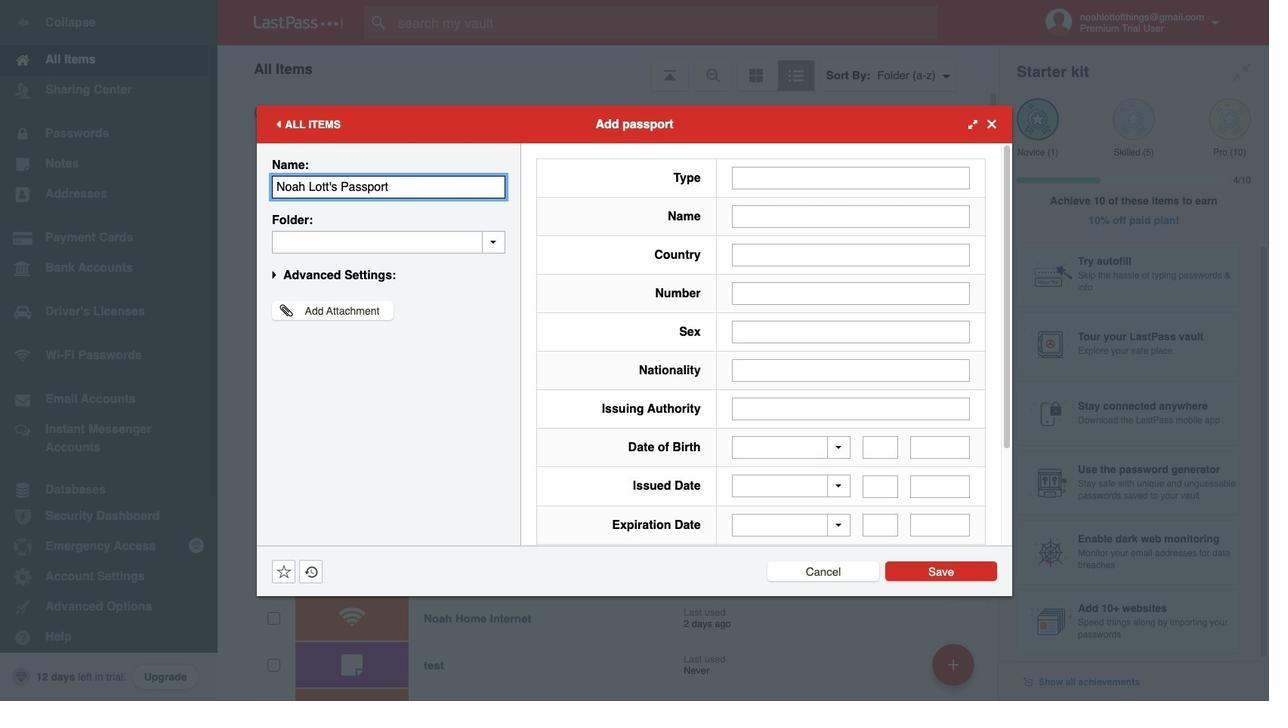 Task type: locate. For each thing, give the bounding box(es) containing it.
lastpass image
[[254, 16, 343, 29]]

None text field
[[732, 167, 970, 189], [272, 176, 505, 198], [732, 205, 970, 228], [732, 244, 970, 266], [732, 282, 970, 305], [910, 476, 970, 498], [910, 514, 970, 537], [732, 167, 970, 189], [272, 176, 505, 198], [732, 205, 970, 228], [732, 244, 970, 266], [732, 282, 970, 305], [910, 476, 970, 498], [910, 514, 970, 537]]

vault options navigation
[[218, 45, 999, 91]]

dialog
[[257, 105, 1012, 655]]

None text field
[[272, 231, 505, 253], [732, 321, 970, 343], [732, 359, 970, 382], [732, 398, 970, 420], [863, 437, 898, 459], [910, 437, 970, 459], [863, 476, 898, 498], [863, 514, 898, 537], [272, 231, 505, 253], [732, 321, 970, 343], [732, 359, 970, 382], [732, 398, 970, 420], [863, 437, 898, 459], [910, 437, 970, 459], [863, 476, 898, 498], [863, 514, 898, 537]]

Search search field
[[364, 6, 968, 39]]



Task type: vqa. For each thing, say whether or not it's contained in the screenshot.
alert
no



Task type: describe. For each thing, give the bounding box(es) containing it.
new item navigation
[[927, 640, 984, 702]]

search my vault text field
[[364, 6, 968, 39]]

new item image
[[948, 660, 959, 670]]

main navigation navigation
[[0, 0, 218, 702]]



